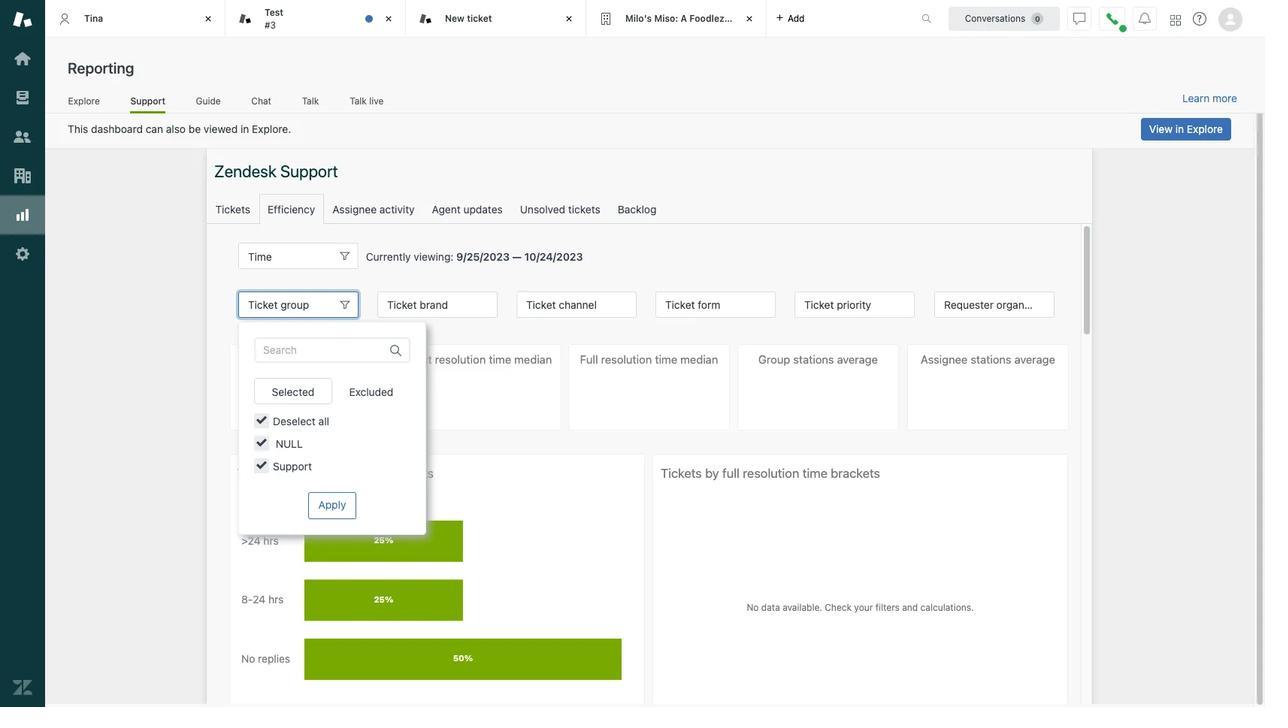 Task type: vqa. For each thing, say whether or not it's contained in the screenshot.
the left miller
no



Task type: describe. For each thing, give the bounding box(es) containing it.
close image for tina
[[201, 11, 216, 26]]

add
[[788, 12, 805, 24]]

ticket
[[467, 13, 492, 24]]

explore link
[[68, 95, 100, 111]]

add button
[[767, 0, 814, 37]]

can
[[146, 123, 163, 135]]

new
[[445, 13, 465, 24]]

new ticket tab
[[406, 0, 586, 38]]

main element
[[0, 0, 45, 707]]

conversations
[[965, 12, 1026, 24]]

zendesk support image
[[13, 10, 32, 29]]

zendesk image
[[13, 678, 32, 698]]

explore.
[[252, 123, 291, 135]]

organizations image
[[13, 166, 32, 186]]

get started image
[[13, 49, 32, 68]]

guide
[[196, 95, 221, 106]]

this dashboard can also be viewed in explore.
[[68, 123, 291, 135]]

tina tab
[[45, 0, 226, 38]]

conversations button
[[949, 6, 1060, 30]]

learn more link
[[1183, 92, 1237, 105]]

viewed
[[204, 123, 238, 135]]

talk for talk
[[302, 95, 319, 106]]

in inside button
[[1176, 123, 1184, 135]]

close image for milo's miso: a foodlez subsidiary
[[742, 11, 757, 26]]

this
[[68, 123, 88, 135]]

talk live link
[[349, 95, 384, 111]]

tab containing test
[[226, 0, 406, 38]]

chat link
[[251, 95, 272, 111]]

tabs tab list
[[45, 0, 906, 38]]

view in explore button
[[1141, 118, 1231, 141]]

explore inside 'link'
[[68, 95, 100, 106]]

1 in from the left
[[241, 123, 249, 135]]

button displays agent's chat status as invisible. image
[[1074, 12, 1086, 24]]

new ticket
[[445, 13, 492, 24]]

reporting
[[68, 59, 134, 77]]

views image
[[13, 88, 32, 108]]

zendesk products image
[[1170, 15, 1181, 25]]



Task type: locate. For each thing, give the bounding box(es) containing it.
in right the "viewed"
[[241, 123, 249, 135]]

live
[[369, 95, 384, 106]]

0 horizontal spatial explore
[[68, 95, 100, 106]]

explore up this
[[68, 95, 100, 106]]

talk live
[[350, 95, 384, 106]]

close image
[[201, 11, 216, 26], [742, 11, 757, 26]]

get help image
[[1193, 12, 1207, 26]]

close image
[[381, 11, 396, 26], [562, 11, 577, 26]]

0 vertical spatial explore
[[68, 95, 100, 106]]

explore down learn more link on the right
[[1187, 123, 1223, 135]]

explore inside button
[[1187, 123, 1223, 135]]

0 horizontal spatial close image
[[381, 11, 396, 26]]

test
[[265, 7, 283, 18]]

subsidiary
[[727, 13, 774, 24]]

1 close image from the left
[[201, 11, 216, 26]]

chat
[[251, 95, 271, 106]]

also
[[166, 123, 186, 135]]

close image left milo's
[[562, 11, 577, 26]]

milo's miso: a foodlez subsidiary
[[625, 13, 774, 24]]

guide link
[[196, 95, 221, 111]]

2 in from the left
[[1176, 123, 1184, 135]]

1 vertical spatial explore
[[1187, 123, 1223, 135]]

talk for talk live
[[350, 95, 367, 106]]

dashboard
[[91, 123, 143, 135]]

0 horizontal spatial close image
[[201, 11, 216, 26]]

1 close image from the left
[[381, 11, 396, 26]]

2 close image from the left
[[562, 11, 577, 26]]

view in explore
[[1149, 123, 1223, 135]]

close image inside "new ticket" tab
[[562, 11, 577, 26]]

talk right chat
[[302, 95, 319, 106]]

1 horizontal spatial close image
[[742, 11, 757, 26]]

close image inside tina tab
[[201, 11, 216, 26]]

support
[[130, 95, 165, 106]]

milo's
[[625, 13, 652, 24]]

miso:
[[654, 13, 678, 24]]

0 horizontal spatial in
[[241, 123, 249, 135]]

1 horizontal spatial explore
[[1187, 123, 1223, 135]]

talk left live
[[350, 95, 367, 106]]

close image inside tab
[[381, 11, 396, 26]]

be
[[189, 123, 201, 135]]

#3
[[265, 19, 276, 30]]

1 horizontal spatial close image
[[562, 11, 577, 26]]

1 horizontal spatial in
[[1176, 123, 1184, 135]]

test #3
[[265, 7, 283, 30]]

a
[[681, 13, 687, 24]]

1 horizontal spatial talk
[[350, 95, 367, 106]]

in
[[241, 123, 249, 135], [1176, 123, 1184, 135]]

close image left new
[[381, 11, 396, 26]]

support link
[[130, 95, 165, 114]]

close image left #3
[[201, 11, 216, 26]]

customers image
[[13, 127, 32, 147]]

talk link
[[302, 95, 319, 111]]

more
[[1213, 92, 1237, 105]]

talk
[[302, 95, 319, 106], [350, 95, 367, 106]]

2 talk from the left
[[350, 95, 367, 106]]

learn more
[[1183, 92, 1237, 105]]

in right view on the top of the page
[[1176, 123, 1184, 135]]

close image left add popup button
[[742, 11, 757, 26]]

view
[[1149, 123, 1173, 135]]

tina
[[84, 13, 103, 24]]

tab
[[226, 0, 406, 38]]

1 talk from the left
[[302, 95, 319, 106]]

admin image
[[13, 244, 32, 264]]

notifications image
[[1139, 12, 1151, 24]]

talk inside "link"
[[302, 95, 319, 106]]

learn
[[1183, 92, 1210, 105]]

2 close image from the left
[[742, 11, 757, 26]]

milo's miso: a foodlez subsidiary tab
[[586, 0, 774, 38]]

foodlez
[[690, 13, 724, 24]]

0 horizontal spatial talk
[[302, 95, 319, 106]]

explore
[[68, 95, 100, 106], [1187, 123, 1223, 135]]

reporting image
[[13, 205, 32, 225]]

close image inside milo's miso: a foodlez subsidiary tab
[[742, 11, 757, 26]]



